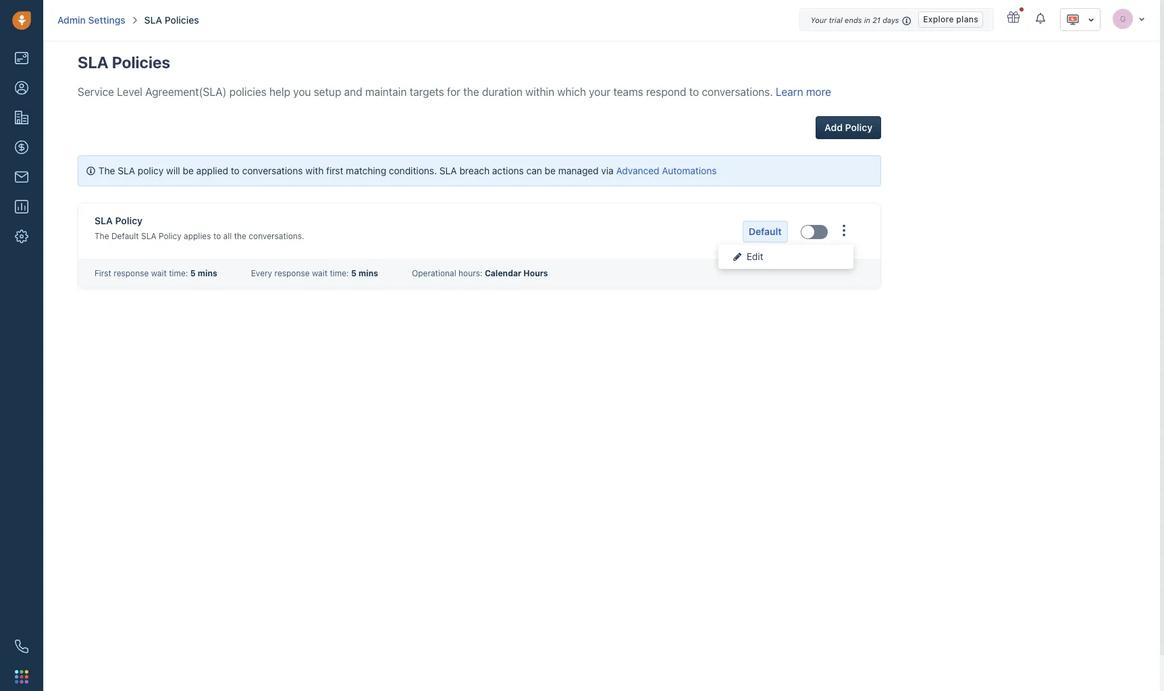 Task type: locate. For each thing, give the bounding box(es) containing it.
1 horizontal spatial policy
[[159, 231, 182, 241]]

2 be from the left
[[545, 165, 556, 176]]

to right applied
[[231, 165, 240, 176]]

1 horizontal spatial be
[[545, 165, 556, 176]]

time for first response wait time
[[169, 268, 186, 278]]

agreement(sla)
[[145, 86, 227, 98]]

2 vertical spatial policy
[[159, 231, 182, 241]]

the up first
[[95, 231, 109, 241]]

advanced
[[617, 165, 660, 176]]

0 horizontal spatial 5
[[190, 268, 196, 278]]

in
[[865, 16, 871, 24]]

0 horizontal spatial time
[[169, 268, 186, 278]]

1 be from the left
[[183, 165, 194, 176]]

response right first
[[114, 268, 149, 278]]

1 time from the left
[[169, 268, 186, 278]]

1 horizontal spatial default
[[749, 226, 782, 237]]

matching
[[346, 165, 387, 176]]

ic_arrow_down image
[[1139, 15, 1146, 23], [1089, 15, 1095, 24]]

be right will
[[183, 165, 194, 176]]

5 for first response wait time
[[190, 268, 196, 278]]

2 5 from the left
[[351, 268, 357, 278]]

policy down policy
[[115, 215, 143, 226]]

1 vertical spatial ic_info_icon image
[[86, 165, 96, 176]]

response
[[114, 268, 149, 278], [275, 268, 310, 278]]

can
[[527, 165, 543, 176]]

service
[[78, 86, 114, 98]]

every
[[251, 268, 272, 278]]

0 horizontal spatial wait
[[151, 268, 167, 278]]

your trial ends in 21 days
[[811, 16, 900, 24]]

ic_info_icon image right days
[[903, 15, 912, 26]]

the right for
[[464, 86, 480, 98]]

be
[[183, 165, 194, 176], [545, 165, 556, 176]]

wait
[[151, 268, 167, 278], [312, 268, 328, 278]]

help
[[270, 86, 291, 98]]

0 horizontal spatial mins
[[198, 268, 217, 278]]

to right respond
[[690, 86, 699, 98]]

1 horizontal spatial ic_info_icon image
[[903, 15, 912, 26]]

to left all
[[213, 231, 221, 241]]

: for every response wait time
[[347, 268, 349, 278]]

0 horizontal spatial the
[[234, 231, 247, 241]]

sla policies
[[144, 14, 199, 26], [78, 53, 170, 72]]

response right every
[[275, 268, 310, 278]]

0 horizontal spatial be
[[183, 165, 194, 176]]

learn
[[776, 86, 804, 98]]

default up edit
[[749, 226, 782, 237]]

0 horizontal spatial ic_arrow_down image
[[1089, 15, 1095, 24]]

1 horizontal spatial response
[[275, 268, 310, 278]]

2 wait from the left
[[312, 268, 328, 278]]

service level agreement(sla) policies help you setup and maintain targets for the duration within which your teams respond to conversations. learn more
[[78, 86, 832, 98]]

1 response from the left
[[114, 268, 149, 278]]

respond
[[647, 86, 687, 98]]

ic_info_icon image
[[903, 15, 912, 26], [86, 165, 96, 176]]

1 horizontal spatial :
[[347, 268, 349, 278]]

1 horizontal spatial wait
[[312, 268, 328, 278]]

policy right add
[[846, 122, 873, 133]]

2 time from the left
[[330, 268, 347, 278]]

days
[[883, 16, 900, 24]]

be right the can
[[545, 165, 556, 176]]

5
[[190, 268, 196, 278], [351, 268, 357, 278]]

2 response from the left
[[275, 268, 310, 278]]

1 horizontal spatial time
[[330, 268, 347, 278]]

conversations. inside sla policy the default sla policy applies to all the conversations.
[[249, 231, 305, 241]]

default
[[749, 226, 782, 237], [111, 231, 139, 241]]

0 vertical spatial policies
[[165, 14, 199, 26]]

the
[[99, 165, 115, 176], [95, 231, 109, 241]]

1 horizontal spatial ic_arrow_down image
[[1139, 15, 1146, 23]]

your
[[811, 16, 827, 24]]

will
[[166, 165, 180, 176]]

mins left operational
[[359, 268, 378, 278]]

None checkbox
[[802, 225, 829, 239]]

phone element
[[8, 633, 35, 660]]

5 for every response wait time
[[351, 268, 357, 278]]

pencil image
[[734, 252, 742, 261]]

policy
[[138, 165, 164, 176]]

0 horizontal spatial policy
[[115, 215, 143, 226]]

hours
[[459, 268, 480, 278]]

setup
[[314, 86, 342, 98]]

mins
[[198, 268, 217, 278], [359, 268, 378, 278]]

1 horizontal spatial mins
[[359, 268, 378, 278]]

0 horizontal spatial default
[[111, 231, 139, 241]]

1 wait from the left
[[151, 268, 167, 278]]

1 horizontal spatial 5
[[351, 268, 357, 278]]

add policy button
[[816, 116, 882, 139]]

hours
[[524, 268, 548, 278]]

sla up first
[[95, 215, 113, 226]]

1 vertical spatial policy
[[115, 215, 143, 226]]

within
[[526, 86, 555, 98]]

add
[[825, 122, 843, 133]]

1 vertical spatial sla policies
[[78, 53, 170, 72]]

explore
[[924, 14, 955, 24]]

trial
[[830, 16, 843, 24]]

2 horizontal spatial :
[[480, 268, 483, 278]]

sla policies right settings
[[144, 14, 199, 26]]

2 mins from the left
[[359, 268, 378, 278]]

1 : from the left
[[186, 268, 188, 278]]

0 vertical spatial conversations.
[[702, 86, 774, 98]]

conversations. left the learn
[[702, 86, 774, 98]]

policy inside button
[[846, 122, 873, 133]]

wait right first
[[151, 268, 167, 278]]

3 : from the left
[[480, 268, 483, 278]]

2 horizontal spatial to
[[690, 86, 699, 98]]

conversations.
[[702, 86, 774, 98], [249, 231, 305, 241]]

1 vertical spatial conversations.
[[249, 231, 305, 241]]

admin settings link
[[57, 14, 125, 27]]

1 5 from the left
[[190, 268, 196, 278]]

sla right settings
[[144, 14, 162, 26]]

1 vertical spatial the
[[234, 231, 247, 241]]

conversations. up every
[[249, 231, 305, 241]]

0 horizontal spatial conversations.
[[249, 231, 305, 241]]

1 vertical spatial the
[[95, 231, 109, 241]]

which
[[558, 86, 586, 98]]

the left policy
[[99, 165, 115, 176]]

the right all
[[234, 231, 247, 241]]

the inside sla policy the default sla policy applies to all the conversations.
[[95, 231, 109, 241]]

0 vertical spatial the
[[464, 86, 480, 98]]

targets
[[410, 86, 445, 98]]

sla policies up level at left top
[[78, 53, 170, 72]]

2 : from the left
[[347, 268, 349, 278]]

wait right every
[[312, 268, 328, 278]]

time
[[169, 268, 186, 278], [330, 268, 347, 278]]

0 horizontal spatial ic_info_icon image
[[86, 165, 96, 176]]

sla up service
[[78, 53, 109, 72]]

mins down applies
[[198, 268, 217, 278]]

2 vertical spatial to
[[213, 231, 221, 241]]

learn more link
[[776, 86, 832, 98]]

2 horizontal spatial policy
[[846, 122, 873, 133]]

0 horizontal spatial response
[[114, 268, 149, 278]]

1 horizontal spatial to
[[231, 165, 240, 176]]

policy for add
[[846, 122, 873, 133]]

policies
[[165, 14, 199, 26], [112, 53, 170, 72]]

ic_info_icon image left policy
[[86, 165, 96, 176]]

automations
[[662, 165, 717, 176]]

applies
[[184, 231, 211, 241]]

policy
[[846, 122, 873, 133], [115, 215, 143, 226], [159, 231, 182, 241]]

sla
[[144, 14, 162, 26], [78, 53, 109, 72], [118, 165, 135, 176], [440, 165, 457, 176], [95, 215, 113, 226], [141, 231, 156, 241]]

:
[[186, 268, 188, 278], [347, 268, 349, 278], [480, 268, 483, 278]]

0 horizontal spatial to
[[213, 231, 221, 241]]

0 horizontal spatial :
[[186, 268, 188, 278]]

policy for sla
[[115, 215, 143, 226]]

default up first response wait time : 5 mins
[[111, 231, 139, 241]]

0 vertical spatial policy
[[846, 122, 873, 133]]

policy left applies
[[159, 231, 182, 241]]

sla up first response wait time : 5 mins
[[141, 231, 156, 241]]

advanced automations link
[[617, 165, 717, 176]]

0 vertical spatial the
[[99, 165, 115, 176]]

first
[[95, 268, 111, 278]]

first
[[326, 165, 344, 176]]

to
[[690, 86, 699, 98], [231, 165, 240, 176], [213, 231, 221, 241]]

sla policy the default sla policy applies to all the conversations.
[[95, 215, 305, 241]]

the
[[464, 86, 480, 98], [234, 231, 247, 241]]

every response wait time : 5 mins
[[251, 268, 378, 278]]

1 mins from the left
[[198, 268, 217, 278]]



Task type: describe. For each thing, give the bounding box(es) containing it.
1 vertical spatial to
[[231, 165, 240, 176]]

conditions.
[[389, 165, 437, 176]]

first response wait time : 5 mins
[[95, 268, 217, 278]]

wait for every response wait time
[[312, 268, 328, 278]]

calendar
[[485, 268, 522, 278]]

applied
[[196, 165, 228, 176]]

operational hours : calendar hours
[[412, 268, 548, 278]]

for
[[447, 86, 461, 98]]

the sla policy will be applied to conversations with first matching conditions. sla breach actions can be managed via advanced automations
[[99, 165, 717, 176]]

operational
[[412, 268, 457, 278]]

0 vertical spatial sla policies
[[144, 14, 199, 26]]

sla left "breach"
[[440, 165, 457, 176]]

response for every
[[275, 268, 310, 278]]

your
[[589, 86, 611, 98]]

actions
[[493, 165, 524, 176]]

the inside sla policy the default sla policy applies to all the conversations.
[[234, 231, 247, 241]]

and
[[344, 86, 363, 98]]

: for first response wait time
[[186, 268, 188, 278]]

1 ic_arrow_down image from the left
[[1139, 15, 1146, 23]]

edit link
[[720, 245, 853, 269]]

maintain
[[366, 86, 407, 98]]

phone image
[[15, 640, 28, 653]]

mins for first response wait time : 5 mins
[[198, 268, 217, 278]]

bell regular image
[[1037, 12, 1047, 24]]

add policy
[[825, 122, 873, 133]]

1 vertical spatial policies
[[112, 53, 170, 72]]

to inside sla policy the default sla policy applies to all the conversations.
[[213, 231, 221, 241]]

admin settings
[[57, 14, 125, 26]]

settings
[[88, 14, 125, 26]]

more
[[807, 86, 832, 98]]

duration
[[482, 86, 523, 98]]

2 ic_arrow_down image from the left
[[1089, 15, 1095, 24]]

explore plans
[[924, 14, 979, 24]]

mins for every response wait time : 5 mins
[[359, 268, 378, 278]]

time for every response wait time
[[330, 268, 347, 278]]

via
[[602, 165, 614, 176]]

teams
[[614, 86, 644, 98]]

all
[[223, 231, 232, 241]]

1 horizontal spatial conversations.
[[702, 86, 774, 98]]

ends
[[845, 16, 863, 24]]

conversations
[[242, 165, 303, 176]]

missing translation "unavailable" for locale "en-us" image
[[1067, 13, 1080, 26]]

response for first
[[114, 268, 149, 278]]

level
[[117, 86, 143, 98]]

admin
[[57, 14, 86, 26]]

1 horizontal spatial the
[[464, 86, 480, 98]]

breach
[[460, 165, 490, 176]]

policies
[[229, 86, 267, 98]]

21
[[873, 16, 881, 24]]

explore plans button
[[919, 11, 984, 28]]

plans
[[957, 14, 979, 24]]

managed
[[559, 165, 599, 176]]

default inside sla policy the default sla policy applies to all the conversations.
[[111, 231, 139, 241]]

freshworks switcher image
[[15, 670, 28, 684]]

0 vertical spatial to
[[690, 86, 699, 98]]

edit
[[747, 251, 764, 262]]

with
[[306, 165, 324, 176]]

0 vertical spatial ic_info_icon image
[[903, 15, 912, 26]]

sla left policy
[[118, 165, 135, 176]]

wait for first response wait time
[[151, 268, 167, 278]]

you
[[293, 86, 311, 98]]



Task type: vqa. For each thing, say whether or not it's contained in the screenshot.


